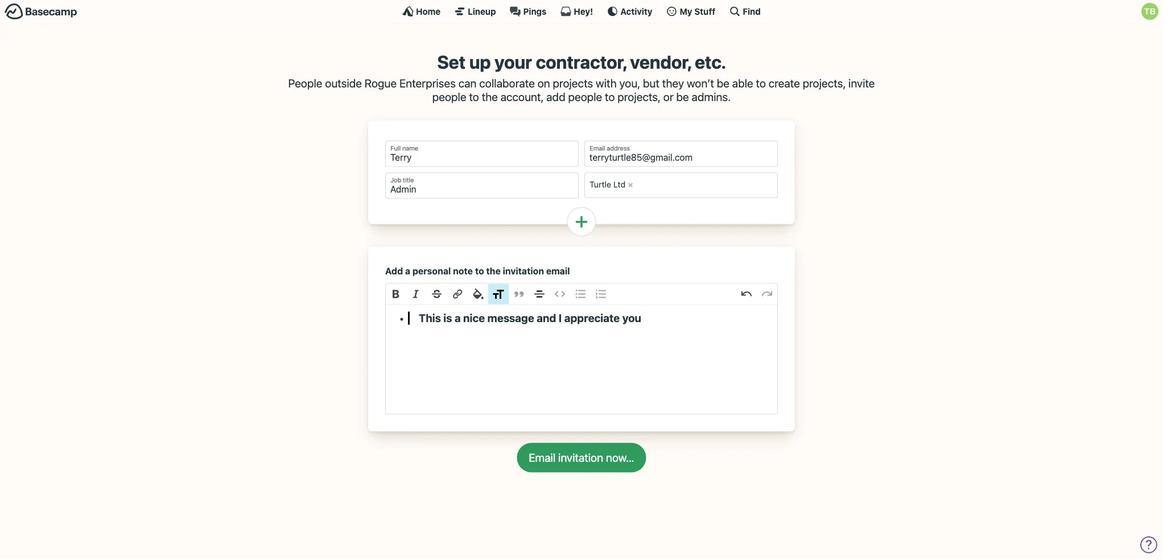 Task type: vqa. For each thing, say whether or not it's contained in the screenshot.
17
no



Task type: describe. For each thing, give the bounding box(es) containing it.
email
[[546, 266, 570, 277]]

this is a nice message and i appreciate you
[[419, 312, 641, 325]]

add a personal note to the invitation email
[[385, 266, 570, 277]]

pings
[[523, 6, 547, 16]]

my stuff
[[680, 6, 715, 16]]

message
[[487, 312, 534, 325]]

etc.
[[695, 51, 726, 73]]

a inside "type your note here…" text box
[[455, 312, 461, 325]]

personal
[[412, 266, 451, 277]]

job title
[[391, 176, 414, 184]]

1 vertical spatial the
[[486, 266, 501, 277]]

vendor,
[[630, 51, 691, 73]]

full name
[[391, 145, 418, 152]]

to down with
[[605, 90, 615, 104]]

won't
[[687, 77, 714, 90]]

lineup
[[468, 6, 496, 16]]

0 horizontal spatial projects,
[[618, 90, 661, 104]]

set up your contractor, vendor, etc. people outside rogue enterprises can collaborate on projects with you, but they won't be able to create projects, invite people to the account, add people to projects, or be admins.
[[288, 51, 875, 104]]

the inside set up your contractor, vendor, etc. people outside rogue enterprises can collaborate on projects with you, but they won't be able to create projects, invite people to the account, add people to projects, or be admins.
[[482, 90, 498, 104]]

activity
[[620, 6, 652, 16]]

create
[[769, 77, 800, 90]]

but
[[643, 77, 660, 90]]

Type company/org name… text field
[[638, 178, 773, 193]]

title
[[403, 176, 414, 184]]

find
[[743, 6, 761, 16]]

or
[[663, 90, 674, 104]]

0 horizontal spatial be
[[676, 90, 689, 104]]

2 people from the left
[[568, 90, 602, 104]]

1 horizontal spatial projects,
[[803, 77, 846, 90]]

i
[[559, 312, 562, 325]]

activity link
[[607, 6, 652, 17]]

Job title (optional) text field
[[385, 173, 579, 199]]

main element
[[0, 0, 1163, 22]]

you
[[622, 312, 641, 325]]

lineup link
[[454, 6, 496, 17]]

× link
[[624, 179, 637, 191]]

Email address email field
[[584, 141, 778, 167]]

turtle ltd ×
[[590, 180, 633, 190]]

this
[[419, 312, 441, 325]]

my stuff button
[[666, 6, 715, 17]]

0 horizontal spatial a
[[405, 266, 410, 277]]

1 people from the left
[[432, 90, 466, 104]]

find button
[[729, 6, 761, 17]]

people
[[288, 77, 322, 90]]

to right note
[[475, 266, 484, 277]]

invitation
[[503, 266, 544, 277]]

×
[[628, 180, 633, 190]]

name
[[402, 145, 418, 152]]

add
[[546, 90, 565, 104]]

and
[[537, 312, 556, 325]]

job
[[391, 176, 401, 184]]



Task type: locate. For each thing, give the bounding box(es) containing it.
hey! button
[[560, 6, 593, 17]]

with
[[596, 77, 617, 90]]

a right the add
[[405, 266, 410, 277]]

projects
[[553, 77, 593, 90]]

nice
[[463, 312, 485, 325]]

pings button
[[510, 6, 547, 17]]

up
[[469, 51, 491, 73]]

be right the or
[[676, 90, 689, 104]]

people down can on the left of the page
[[432, 90, 466, 104]]

switch accounts image
[[5, 3, 77, 20]]

hey!
[[574, 6, 593, 16]]

1 vertical spatial a
[[455, 312, 461, 325]]

to right able
[[756, 77, 766, 90]]

0 vertical spatial the
[[482, 90, 498, 104]]

the left invitation
[[486, 266, 501, 277]]

Full name text field
[[385, 141, 579, 167]]

the
[[482, 90, 498, 104], [486, 266, 501, 277]]

the down collaborate
[[482, 90, 498, 104]]

people
[[432, 90, 466, 104], [568, 90, 602, 104]]

a right is
[[455, 312, 461, 325]]

1 horizontal spatial a
[[455, 312, 461, 325]]

0 vertical spatial a
[[405, 266, 410, 277]]

be
[[717, 77, 729, 90], [676, 90, 689, 104]]

stuff
[[694, 6, 715, 16]]

to
[[756, 77, 766, 90], [469, 90, 479, 104], [605, 90, 615, 104], [475, 266, 484, 277]]

to down can on the left of the page
[[469, 90, 479, 104]]

projects, left 'invite'
[[803, 77, 846, 90]]

set
[[437, 51, 466, 73]]

email
[[590, 145, 605, 152]]

full
[[391, 145, 401, 152]]

ltd
[[613, 180, 625, 190]]

0 horizontal spatial people
[[432, 90, 466, 104]]

they
[[662, 77, 684, 90]]

note
[[453, 266, 473, 277]]

admins.
[[692, 90, 731, 104]]

home link
[[402, 6, 441, 17]]

can
[[458, 77, 477, 90]]

outside
[[325, 77, 362, 90]]

tim burton image
[[1141, 3, 1159, 20]]

able
[[732, 77, 753, 90]]

1 horizontal spatial be
[[717, 77, 729, 90]]

home
[[416, 6, 441, 16]]

address
[[607, 145, 630, 152]]

None submit
[[517, 444, 646, 473]]

my
[[680, 6, 692, 16]]

is
[[443, 312, 452, 325]]

be up admins.
[[717, 77, 729, 90]]

projects, down you,
[[618, 90, 661, 104]]

collaborate
[[479, 77, 535, 90]]

add
[[385, 266, 403, 277]]

invite
[[848, 77, 875, 90]]

email address
[[590, 145, 630, 152]]

turtle
[[590, 180, 611, 190]]

appreciate
[[564, 312, 620, 325]]

projects,
[[803, 77, 846, 90], [618, 90, 661, 104]]

account,
[[501, 90, 544, 104]]

enterprises
[[399, 77, 456, 90]]

1 horizontal spatial people
[[568, 90, 602, 104]]

rogue
[[365, 77, 397, 90]]

a
[[405, 266, 410, 277], [455, 312, 461, 325]]

Type your note here… text field
[[386, 305, 777, 415]]

your
[[495, 51, 532, 73]]

people down the projects on the top
[[568, 90, 602, 104]]

contractor,
[[536, 51, 626, 73]]

you,
[[619, 77, 640, 90]]

on
[[538, 77, 550, 90]]



